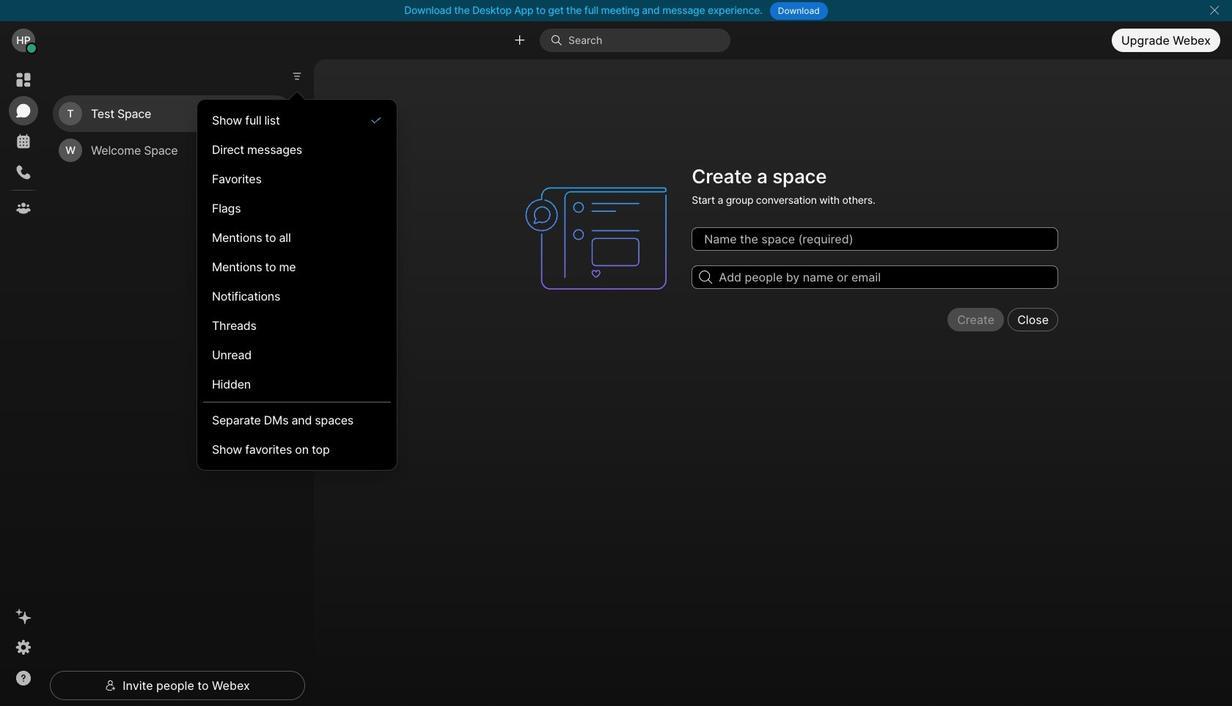 Task type: locate. For each thing, give the bounding box(es) containing it.
radio item
[[203, 106, 391, 135]]

navigation
[[0, 59, 47, 707]]

search_18 image
[[699, 271, 712, 284]]

welcome space list item
[[53, 132, 293, 168]]

create a space image
[[519, 161, 683, 316]]

space list toggles menu
[[203, 406, 391, 464]]

test space list item
[[53, 95, 293, 132]]



Task type: describe. For each thing, give the bounding box(es) containing it.
Name the space (required) text field
[[692, 228, 1059, 251]]

webex tab list
[[9, 65, 38, 223]]

cancel_16 image
[[1209, 4, 1221, 16]]

space list filter options menu
[[203, 106, 391, 399]]



